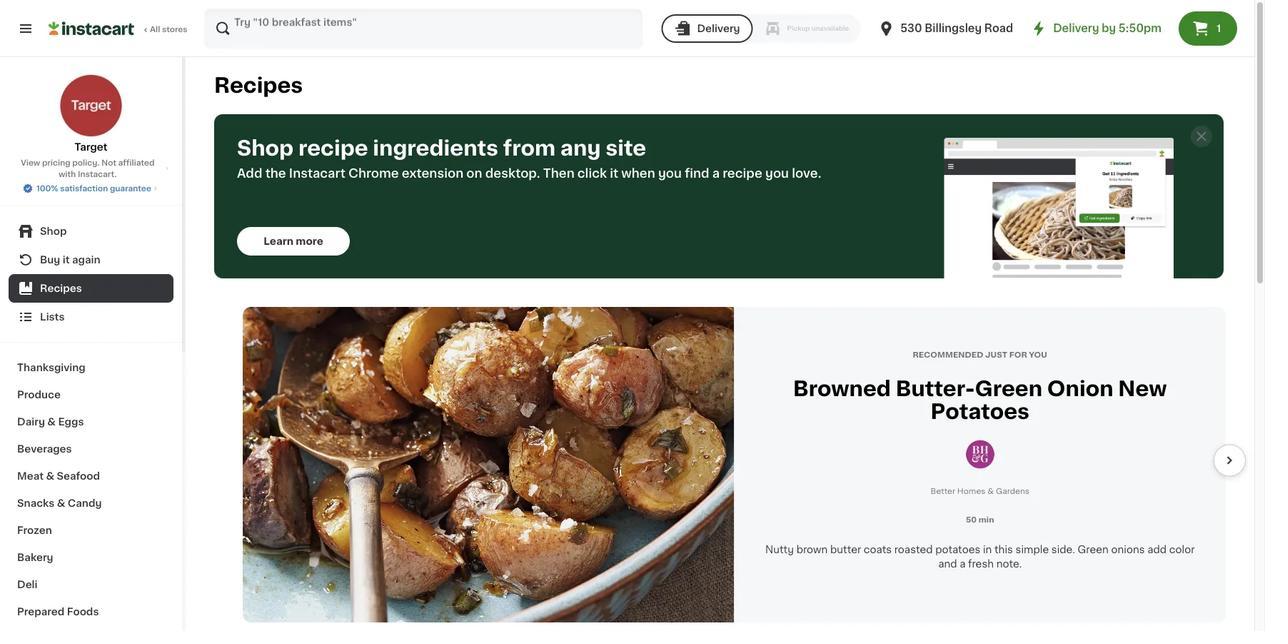 Task type: describe. For each thing, give the bounding box(es) containing it.
instacart logo image
[[49, 20, 134, 37]]

it inside buy it again link
[[63, 255, 70, 265]]

meat & seafood link
[[9, 463, 174, 490]]

desktop.
[[486, 168, 541, 180]]

roasted
[[895, 545, 933, 555]]

policy.
[[72, 159, 100, 167]]

50
[[967, 516, 977, 524]]

target logo image
[[60, 74, 123, 137]]

Search field
[[206, 10, 642, 47]]

potatoes
[[936, 545, 981, 555]]

click
[[578, 168, 607, 180]]

5:50pm
[[1119, 23, 1162, 34]]

browned butter-green onion new potatoes
[[794, 379, 1168, 422]]

simple
[[1016, 545, 1050, 555]]

note.
[[997, 559, 1023, 569]]

dairy
[[17, 417, 45, 427]]

color
[[1170, 545, 1196, 555]]

snacks & candy link
[[9, 490, 174, 517]]

100% satisfaction guarantee
[[37, 185, 151, 193]]

the
[[265, 168, 286, 180]]

recommended just for you
[[913, 351, 1048, 359]]

delivery by 5:50pm
[[1054, 23, 1162, 34]]

produce link
[[9, 382, 174, 409]]

target
[[75, 142, 108, 152]]

target link
[[60, 74, 123, 154]]

billingsley
[[925, 23, 982, 34]]

better
[[931, 487, 956, 495]]

prepared foods
[[17, 607, 99, 617]]

nutty
[[766, 545, 794, 555]]

potatoes
[[931, 402, 1030, 422]]

guarantee
[[110, 185, 151, 193]]

homes
[[958, 487, 986, 495]]

delivery for delivery by 5:50pm
[[1054, 23, 1100, 34]]

and
[[939, 559, 958, 569]]

buy
[[40, 255, 60, 265]]

100% satisfaction guarantee button
[[22, 180, 160, 194]]

instacart
[[289, 168, 346, 180]]

1 horizontal spatial recipe
[[723, 168, 763, 180]]

brown
[[797, 545, 828, 555]]

by
[[1103, 23, 1117, 34]]

lists link
[[9, 303, 174, 331]]

buy it again
[[40, 255, 100, 265]]

affiliated
[[118, 159, 155, 167]]

onion
[[1048, 379, 1114, 399]]

530
[[901, 23, 923, 34]]

extension banner image
[[945, 138, 1175, 279]]

a inside nutty brown butter coats roasted potatoes in this simple side. green onions add color and a fresh note.
[[960, 559, 966, 569]]

530 billingsley road
[[901, 23, 1014, 34]]

side.
[[1052, 545, 1076, 555]]

item carousel region
[[214, 307, 1247, 623]]

delivery for delivery
[[698, 24, 741, 34]]

beverages link
[[9, 436, 174, 463]]

for
[[1010, 351, 1028, 359]]

min
[[979, 516, 995, 524]]

this
[[995, 545, 1014, 555]]

bakery link
[[9, 544, 174, 572]]

& inside item carousel region
[[988, 487, 995, 495]]

just
[[986, 351, 1008, 359]]

0 horizontal spatial a
[[713, 168, 720, 180]]

delivery by 5:50pm link
[[1031, 20, 1162, 37]]

shop for shop
[[40, 226, 67, 236]]

extension
[[402, 168, 464, 180]]

& for eggs
[[47, 417, 56, 427]]

service type group
[[662, 14, 861, 43]]

in
[[984, 545, 993, 555]]

view pricing policy. not affiliated with instacart. link
[[11, 157, 171, 180]]

learn more button
[[237, 227, 350, 256]]

butter
[[831, 545, 862, 555]]

chrome
[[349, 168, 399, 180]]

snacks
[[17, 499, 55, 509]]

frozen
[[17, 526, 52, 536]]

shop link
[[9, 217, 174, 246]]

thanksgiving
[[17, 363, 86, 373]]

butter-
[[896, 379, 976, 399]]



Task type: locate. For each thing, give the bounding box(es) containing it.
it right click
[[610, 168, 619, 180]]

buy it again link
[[9, 246, 174, 274]]

meat & seafood
[[17, 472, 100, 482]]

deli link
[[9, 572, 174, 599]]

then
[[544, 168, 575, 180]]

nutty brown butter coats roasted potatoes in this simple side. green onions add color and a fresh note.
[[766, 545, 1196, 569]]

a right find
[[713, 168, 720, 180]]

all
[[150, 25, 160, 33]]

saved
[[1208, 20, 1240, 30]]

& left candy
[[57, 499, 65, 509]]

recipe up instacart
[[299, 138, 368, 159]]

1 vertical spatial shop
[[40, 226, 67, 236]]

instacart.
[[78, 170, 117, 178]]

100%
[[37, 185, 58, 193]]

0 horizontal spatial you
[[659, 168, 682, 180]]

green inside browned butter-green onion new potatoes
[[976, 379, 1043, 399]]

frozen link
[[9, 517, 174, 544]]

green
[[976, 379, 1043, 399], [1078, 545, 1109, 555]]

foods
[[67, 607, 99, 617]]

1 vertical spatial recipe
[[723, 168, 763, 180]]

meat
[[17, 472, 44, 482]]

when
[[622, 168, 656, 180]]

1 vertical spatial recipes
[[40, 284, 82, 294]]

& right homes
[[988, 487, 995, 495]]

it right buy
[[63, 255, 70, 265]]

0 horizontal spatial recipes
[[40, 284, 82, 294]]

1 vertical spatial it
[[63, 255, 70, 265]]

site
[[606, 138, 647, 159]]

find
[[685, 168, 710, 180]]

add
[[1148, 545, 1168, 555]]

thanksgiving link
[[9, 354, 174, 382]]

& for seafood
[[46, 472, 54, 482]]

produce
[[17, 390, 61, 400]]

ingredients
[[373, 138, 499, 159]]

0 horizontal spatial delivery
[[698, 24, 741, 34]]

shop for shop recipe ingredients from any site
[[237, 138, 294, 159]]

pricing
[[42, 159, 70, 167]]

view
[[21, 159, 40, 167]]

recipes
[[214, 75, 303, 96], [40, 284, 82, 294]]

0 horizontal spatial shop
[[40, 226, 67, 236]]

recipe right find
[[723, 168, 763, 180]]

candy
[[68, 499, 102, 509]]

better homes & gardens image
[[966, 441, 995, 469]]

add the instacart chrome extension on desktop. then click it when you find a recipe you love.
[[237, 168, 822, 180]]

shop up buy
[[40, 226, 67, 236]]

1 horizontal spatial it
[[610, 168, 619, 180]]

prepared
[[17, 607, 65, 617]]

0 horizontal spatial green
[[976, 379, 1043, 399]]

any
[[561, 138, 601, 159]]

& right meat
[[46, 472, 54, 482]]

shop recipe ingredients from any site
[[237, 138, 647, 159]]

add
[[237, 168, 263, 180]]

530 billingsley road button
[[878, 9, 1014, 49]]

1 horizontal spatial you
[[766, 168, 789, 180]]

saved button
[[1191, 18, 1240, 35]]

1 horizontal spatial green
[[1078, 545, 1109, 555]]

1 vertical spatial green
[[1078, 545, 1109, 555]]

0 horizontal spatial it
[[63, 255, 70, 265]]

1 button
[[1180, 11, 1238, 46]]

snacks & candy
[[17, 499, 102, 509]]

1 horizontal spatial shop
[[237, 138, 294, 159]]

satisfaction
[[60, 185, 108, 193]]

a right "and"
[[960, 559, 966, 569]]

green down for
[[976, 379, 1043, 399]]

shop
[[237, 138, 294, 159], [40, 226, 67, 236]]

view pricing policy. not affiliated with instacart.
[[21, 159, 155, 178]]

0 vertical spatial recipes
[[214, 75, 303, 96]]

0 horizontal spatial recipe
[[299, 138, 368, 159]]

0 vertical spatial it
[[610, 168, 619, 180]]

beverages
[[17, 444, 72, 454]]

all stores link
[[49, 9, 189, 49]]

lists
[[40, 312, 65, 322]]

dairy & eggs link
[[9, 409, 174, 436]]

green inside nutty brown butter coats roasted potatoes in this simple side. green onions add color and a fresh note.
[[1078, 545, 1109, 555]]

None search field
[[204, 9, 643, 49]]

all stores
[[150, 25, 188, 33]]

dairy & eggs
[[17, 417, 84, 427]]

better homes & gardens
[[931, 487, 1030, 495]]

1 vertical spatial a
[[960, 559, 966, 569]]

1
[[1218, 24, 1222, 34]]

coats
[[864, 545, 892, 555]]

delivery inside button
[[698, 24, 741, 34]]

deli
[[17, 580, 37, 590]]

1 horizontal spatial delivery
[[1054, 23, 1100, 34]]

green right side.
[[1078, 545, 1109, 555]]

more
[[296, 236, 324, 246]]

with
[[59, 170, 76, 178]]

prepared foods link
[[9, 599, 174, 626]]

fresh
[[969, 559, 995, 569]]

recommended
[[913, 351, 984, 359]]

&
[[47, 417, 56, 427], [46, 472, 54, 482], [988, 487, 995, 495], [57, 499, 65, 509]]

browned
[[794, 379, 892, 399]]

shop up the
[[237, 138, 294, 159]]

gardens
[[997, 487, 1030, 495]]

onions
[[1112, 545, 1146, 555]]

seafood
[[57, 472, 100, 482]]

again
[[72, 255, 100, 265]]

delivery button
[[662, 14, 753, 43]]

0 vertical spatial a
[[713, 168, 720, 180]]

1 you from the left
[[659, 168, 682, 180]]

0 vertical spatial recipe
[[299, 138, 368, 159]]

learn more
[[264, 236, 324, 246]]

love.
[[792, 168, 822, 180]]

you
[[659, 168, 682, 180], [766, 168, 789, 180]]

on
[[467, 168, 483, 180]]

road
[[985, 23, 1014, 34]]

recipe
[[299, 138, 368, 159], [723, 168, 763, 180]]

1 horizontal spatial a
[[960, 559, 966, 569]]

& left eggs
[[47, 417, 56, 427]]

learn
[[264, 236, 294, 246]]

you
[[1030, 351, 1048, 359]]

& for candy
[[57, 499, 65, 509]]

you left love.
[[766, 168, 789, 180]]

not
[[102, 159, 116, 167]]

you left find
[[659, 168, 682, 180]]

2 you from the left
[[766, 168, 789, 180]]

0 vertical spatial shop
[[237, 138, 294, 159]]

1 horizontal spatial recipes
[[214, 75, 303, 96]]

0 vertical spatial green
[[976, 379, 1043, 399]]



Task type: vqa. For each thing, say whether or not it's contained in the screenshot.
the Billingsley
yes



